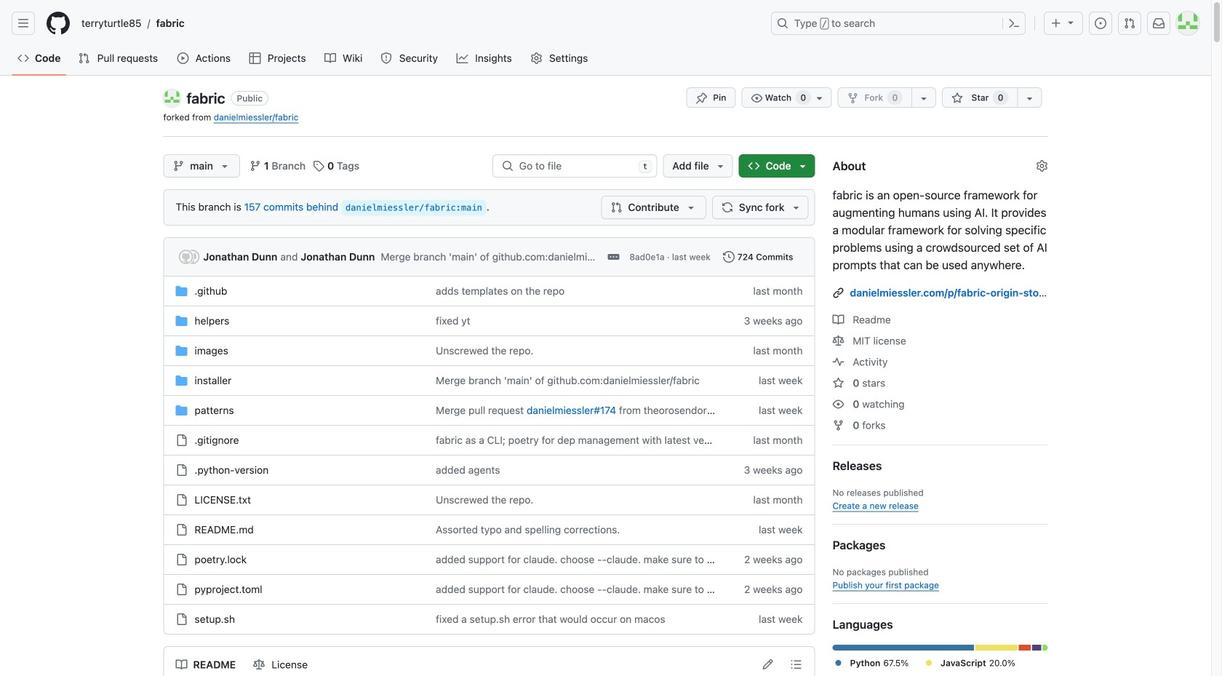 Task type: describe. For each thing, give the bounding box(es) containing it.
add this repository to a list image
[[1025, 92, 1036, 104]]

jonathan dunn image
[[179, 250, 193, 264]]

shell 2.4 image
[[1044, 645, 1049, 651]]

book image
[[833, 314, 845, 326]]

3 directory image from the top
[[176, 375, 187, 387]]

issue opened image
[[1096, 17, 1107, 29]]

shield image
[[381, 52, 393, 64]]

eye image
[[751, 92, 763, 104]]

link image
[[833, 287, 845, 299]]

0 vertical spatial git pull request image
[[78, 52, 90, 64]]

see your forks of this repository image
[[919, 92, 930, 104]]

edit file image
[[762, 659, 774, 670]]

table image
[[249, 52, 261, 64]]

sync image
[[722, 202, 734, 213]]

pin this repository to your profile image
[[696, 92, 708, 104]]

star image
[[833, 377, 845, 389]]

outline image
[[791, 659, 803, 670]]

4 directory image from the top
[[176, 405, 187, 416]]

2 directory image from the top
[[176, 345, 187, 357]]

2 git branch image from the left
[[250, 160, 261, 172]]

history image
[[723, 251, 735, 263]]

0 horizontal spatial triangle down image
[[715, 160, 727, 172]]

homepage image
[[47, 12, 70, 35]]

play image
[[177, 52, 189, 64]]

0 vertical spatial law image
[[833, 335, 845, 347]]

gear image
[[531, 52, 543, 64]]

1 horizontal spatial triangle down image
[[1066, 16, 1077, 28]]

python 67.5 image
[[833, 645, 975, 651]]

eye image
[[833, 399, 845, 410]]

1 horizontal spatial book image
[[325, 52, 336, 64]]

repo forked image
[[848, 92, 859, 104]]



Task type: locate. For each thing, give the bounding box(es) containing it.
directory image
[[176, 315, 187, 327]]

dot fill image up dot fill icon
[[924, 657, 935, 669]]

notifications image
[[1154, 17, 1165, 29]]

1 vertical spatial list
[[170, 653, 315, 676]]

code image
[[17, 52, 29, 64]]

1 vertical spatial git pull request image
[[611, 202, 623, 213]]

dot fill image down python 67.5 image
[[833, 674, 845, 676]]

git pull request image right code image
[[78, 52, 90, 64]]

graph image
[[457, 52, 468, 64]]

1 horizontal spatial git branch image
[[250, 160, 261, 172]]

directory image
[[176, 285, 187, 297], [176, 345, 187, 357], [176, 375, 187, 387], [176, 405, 187, 416]]

star image
[[952, 92, 964, 104]]

0 horizontal spatial git branch image
[[173, 160, 185, 172]]

1 vertical spatial book image
[[176, 659, 187, 671]]

1 directory image from the top
[[176, 285, 187, 297]]

1 horizontal spatial git pull request image
[[611, 202, 623, 213]]

list
[[76, 12, 763, 35], [170, 653, 315, 676]]

triangle down image
[[1066, 16, 1077, 28], [715, 160, 727, 172]]

0 horizontal spatial book image
[[176, 659, 187, 671]]

Go to file text field
[[520, 155, 633, 177]]

0 vertical spatial triangle down image
[[1066, 16, 1077, 28]]

0 horizontal spatial git pull request image
[[78, 52, 90, 64]]

dot fill image
[[914, 674, 926, 676]]

git pull request image up the "open commit details" icon
[[611, 202, 623, 213]]

book image inside list
[[176, 659, 187, 671]]

html 5.8 image
[[1019, 645, 1032, 651]]

1 git branch image from the left
[[173, 160, 185, 172]]

dot fill image
[[833, 657, 845, 669], [924, 657, 935, 669], [833, 674, 845, 676]]

triangle down image left code icon on the top
[[715, 160, 727, 172]]

css 4.3 image
[[1033, 645, 1042, 651]]

git branch image
[[173, 160, 185, 172], [250, 160, 261, 172]]

1 horizontal spatial law image
[[833, 335, 845, 347]]

repo forked image
[[833, 420, 845, 431]]

search image
[[502, 160, 514, 172]]

law image
[[833, 335, 845, 347], [253, 659, 265, 671]]

git pull request image
[[78, 52, 90, 64], [611, 202, 623, 213]]

pulse image
[[833, 356, 845, 368]]

0 vertical spatial list
[[76, 12, 763, 35]]

triangle down image
[[219, 160, 231, 172], [797, 160, 809, 172], [686, 202, 697, 213], [791, 202, 803, 213]]

javascript 20.0 image
[[976, 645, 1018, 651]]

owner avatar image
[[163, 90, 181, 107]]

code image
[[749, 160, 760, 172]]

0 horizontal spatial law image
[[253, 659, 265, 671]]

open commit details image
[[608, 251, 620, 263]]

plus image
[[1051, 17, 1063, 29]]

0 users starred this repository element
[[993, 90, 1009, 105]]

git branch image down owner avatar at the top of the page
[[173, 160, 185, 172]]

git pull request image
[[1125, 17, 1136, 29]]

tag image
[[313, 160, 325, 172]]

1 vertical spatial law image
[[253, 659, 265, 671]]

0 vertical spatial book image
[[325, 52, 336, 64]]

book image
[[325, 52, 336, 64], [176, 659, 187, 671]]

git branch image left tag icon
[[250, 160, 261, 172]]

1 vertical spatial triangle down image
[[715, 160, 727, 172]]

dot fill image right outline image
[[833, 657, 845, 669]]

triangle down image right plus image
[[1066, 16, 1077, 28]]

command palette image
[[1009, 17, 1021, 29]]

edit repository metadata image
[[1037, 160, 1049, 172]]



Task type: vqa. For each thing, say whether or not it's contained in the screenshot.
graph icon on the top of page
yes



